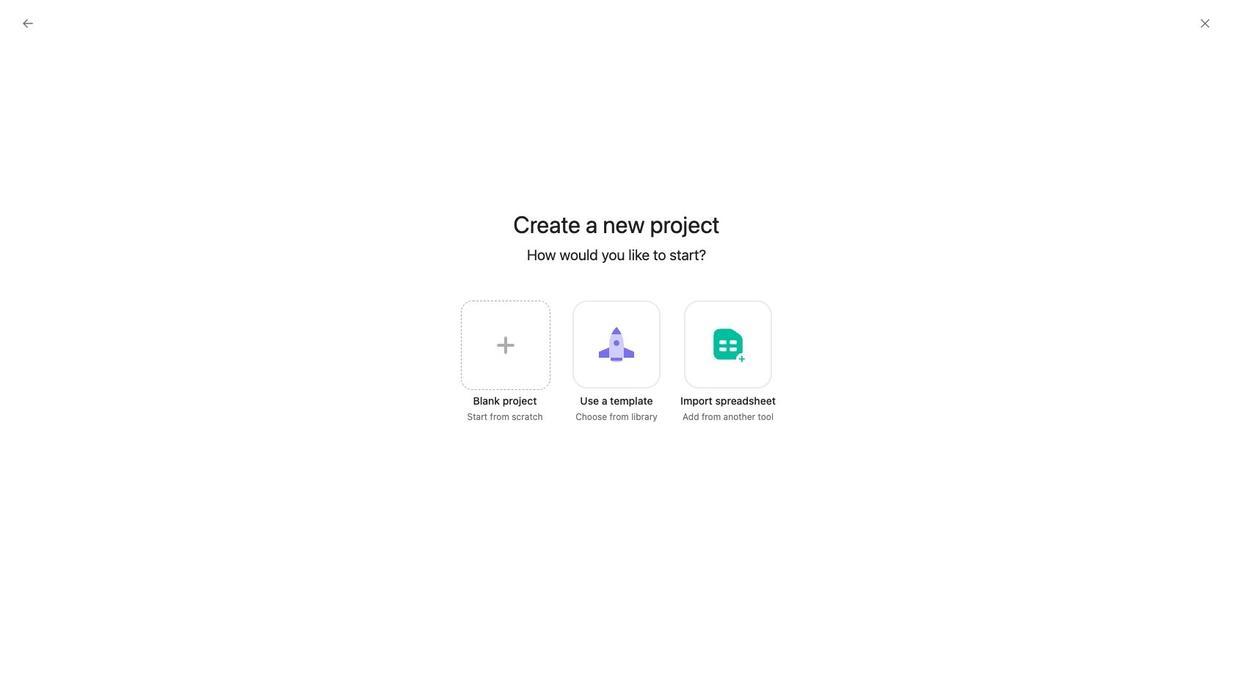 Task type: describe. For each thing, give the bounding box(es) containing it.
1 board image from the top
[[738, 320, 756, 338]]

hide sidebar image
[[19, 12, 31, 23]]



Task type: vqa. For each thing, say whether or not it's contained in the screenshot.
board image
yes



Task type: locate. For each thing, give the bounding box(es) containing it.
1 vertical spatial board image
[[738, 373, 756, 391]]

close image
[[1199, 18, 1211, 29]]

board image
[[738, 320, 756, 338], [738, 373, 756, 391]]

2 board image from the top
[[738, 373, 756, 391]]

go back image
[[22, 18, 34, 29]]

list item
[[729, 258, 766, 295], [259, 308, 693, 335], [259, 335, 693, 361], [259, 361, 693, 388], [259, 388, 693, 414], [259, 414, 693, 440]]

0 vertical spatial board image
[[738, 320, 756, 338]]



